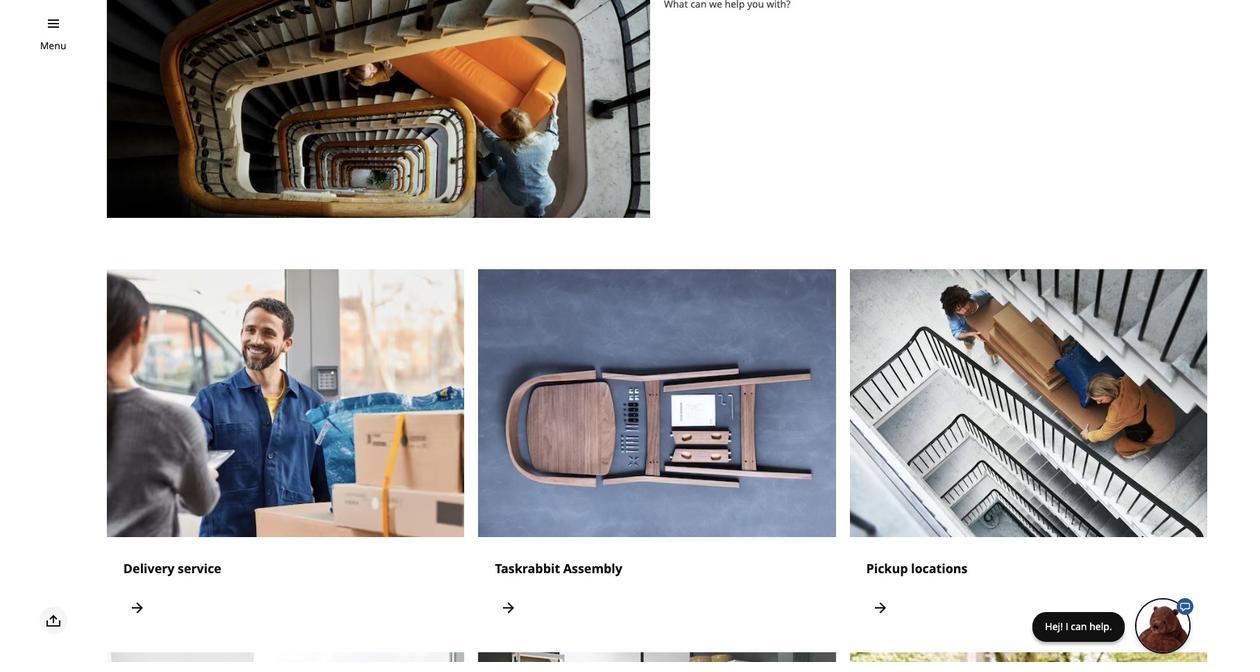 Task type: locate. For each thing, give the bounding box(es) containing it.
hej!
[[1046, 620, 1064, 633]]

taskrabbit
[[495, 561, 560, 577]]

delivery service link
[[107, 269, 465, 639]]

menu
[[40, 39, 66, 52]]

taskrabbit assembly link
[[478, 269, 836, 639]]

can
[[1071, 620, 1088, 633]]

help.
[[1090, 620, 1113, 633]]

pickup
[[867, 561, 908, 577]]

hej! i can help. button
[[1033, 598, 1194, 654]]

menu button
[[40, 38, 66, 53]]

locations
[[912, 561, 968, 577]]



Task type: describe. For each thing, give the bounding box(es) containing it.
hej! i can help.
[[1046, 620, 1113, 633]]

assembly
[[564, 561, 623, 577]]

service
[[178, 561, 221, 577]]

pickup locations
[[867, 561, 968, 577]]

pickup locations link
[[850, 269, 1208, 639]]

taskrabbit assembly
[[495, 561, 623, 577]]

i
[[1066, 620, 1069, 633]]

delivery service
[[123, 561, 221, 577]]

delivery
[[123, 561, 175, 577]]



Task type: vqa. For each thing, say whether or not it's contained in the screenshot.
the locations
yes



